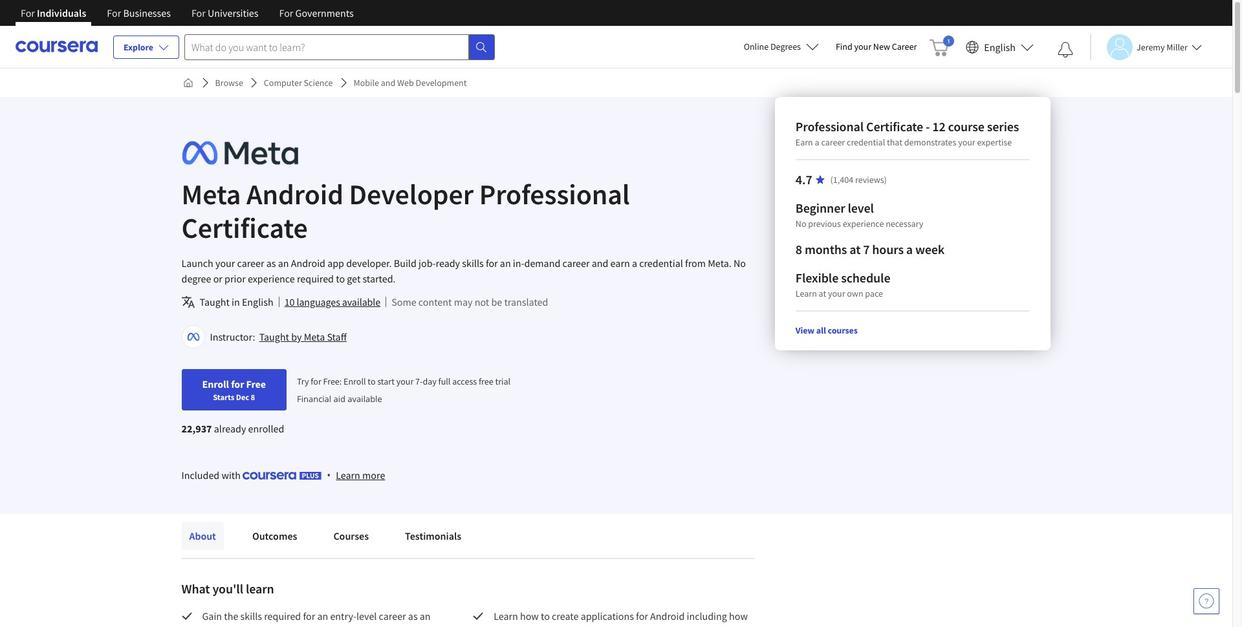 Task type: locate. For each thing, give the bounding box(es) containing it.
0 vertical spatial developer.
[[346, 257, 392, 270]]

developer
[[349, 177, 474, 212]]

at left 7
[[850, 241, 861, 258]]

0 horizontal spatial 8
[[251, 392, 255, 402]]

english right in
[[242, 296, 273, 309]]

0 horizontal spatial learn
[[336, 469, 360, 482]]

to inside 'try for free: enroll to start your 7-day full access free trial financial aid available'
[[368, 376, 376, 388]]

0 vertical spatial available
[[342, 296, 381, 309]]

0 vertical spatial certificate
[[866, 118, 923, 135]]

for inside 'try for free: enroll to start your 7-day full access free trial financial aid available'
[[311, 376, 321, 388]]

1 vertical spatial credential
[[639, 257, 683, 270]]

android
[[247, 177, 344, 212], [291, 257, 325, 270], [650, 610, 685, 623], [202, 626, 237, 628]]

developer. inside gain the skills required for an entry-level career as an android developer.
[[239, 626, 284, 628]]

4 for from the left
[[279, 6, 293, 19]]

how up the build
[[520, 610, 539, 623]]

to left start
[[368, 376, 376, 388]]

0 horizontal spatial and
[[381, 77, 396, 89]]

enroll inside 'enroll for free starts dec 8'
[[202, 378, 229, 391]]

flexible
[[796, 270, 839, 286]]

enroll right free:
[[344, 376, 366, 388]]

meta down meta image
[[181, 177, 241, 212]]

experience inside beginner level no previous experience necessary
[[843, 218, 884, 230]]

learn right • on the left of page
[[336, 469, 360, 482]]

available right aid
[[348, 393, 382, 405]]

job-
[[419, 257, 436, 270]]

a inside learn how to create applications for android including how to build and manage the lifecycle of a mobile app usin
[[649, 626, 654, 628]]

0 vertical spatial the
[[224, 610, 238, 623]]

0 vertical spatial credential
[[847, 137, 885, 148]]

0 horizontal spatial developer.
[[239, 626, 284, 628]]

enrolled
[[248, 423, 284, 435]]

enroll inside 'try for free: enroll to start your 7-day full access free trial financial aid available'
[[344, 376, 366, 388]]

for inside the launch your career as an android app developer. build job-ready skills for an in-demand career and earn a credential from meta. no degree or prior experience required to get started.
[[486, 257, 498, 270]]

coursera image
[[16, 36, 98, 57]]

1 horizontal spatial level
[[848, 200, 874, 216]]

included with
[[181, 469, 243, 482]]

1 vertical spatial and
[[592, 257, 608, 270]]

some content may not be translated
[[392, 296, 548, 309]]

certificate up prior
[[181, 210, 308, 246]]

taught left in
[[200, 296, 230, 309]]

for for universities
[[191, 6, 206, 19]]

full
[[438, 376, 451, 388]]

1 horizontal spatial app
[[689, 626, 706, 628]]

be
[[491, 296, 502, 309]]

0 vertical spatial app
[[327, 257, 344, 270]]

1 horizontal spatial the
[[585, 626, 599, 628]]

1 vertical spatial at
[[819, 288, 826, 300]]

professional certificate - 12 course series earn a career credential that demonstrates your expertise
[[796, 118, 1019, 148]]

and left web
[[381, 77, 396, 89]]

1 horizontal spatial experience
[[843, 218, 884, 230]]

22,937
[[181, 423, 212, 435]]

8 left months
[[796, 241, 802, 258]]

browse link
[[210, 71, 248, 94]]

certificate
[[866, 118, 923, 135], [181, 210, 308, 246]]

1 vertical spatial meta
[[304, 331, 325, 344]]

0 vertical spatial as
[[266, 257, 276, 270]]

required up languages
[[297, 272, 334, 285]]

degree
[[181, 272, 211, 285]]

app up 10 languages available button
[[327, 257, 344, 270]]

learn
[[796, 288, 817, 300], [336, 469, 360, 482], [494, 610, 518, 623]]

as inside gain the skills required for an entry-level career as an android developer.
[[408, 610, 418, 623]]

1 vertical spatial taught
[[259, 331, 289, 344]]

1 horizontal spatial and
[[529, 626, 546, 628]]

a inside the launch your career as an android app developer. build job-ready skills for an in-demand career and earn a credential from meta. no degree or prior experience required to get started.
[[632, 257, 637, 270]]

1 horizontal spatial english
[[984, 40, 1016, 53]]

None search field
[[184, 34, 495, 60]]

certificate up that
[[866, 118, 923, 135]]

certificate inside professional certificate - 12 course series earn a career credential that demonstrates your expertise
[[866, 118, 923, 135]]

entry-
[[330, 610, 356, 623]]

may
[[454, 296, 473, 309]]

1 vertical spatial skills
[[240, 610, 262, 623]]

for left in-
[[486, 257, 498, 270]]

instructor: taught by meta staff
[[210, 331, 347, 344]]

android inside gain the skills required for an entry-level career as an android developer.
[[202, 626, 237, 628]]

computer
[[264, 77, 302, 89]]

your down course
[[958, 137, 976, 148]]

0 vertical spatial at
[[850, 241, 861, 258]]

for left individuals
[[21, 6, 35, 19]]

2 horizontal spatial and
[[592, 257, 608, 270]]

in-
[[513, 257, 524, 270]]

career right demand
[[563, 257, 590, 270]]

experience up 10
[[248, 272, 295, 285]]

to left create on the left of the page
[[541, 610, 550, 623]]

skills
[[462, 257, 484, 270], [240, 610, 262, 623]]

1 vertical spatial as
[[408, 610, 418, 623]]

0 vertical spatial professional
[[796, 118, 864, 135]]

no inside beginner level no previous experience necessary
[[796, 218, 807, 230]]

1 vertical spatial experience
[[248, 272, 295, 285]]

developer. inside the launch your career as an android app developer. build job-ready skills for an in-demand career and earn a credential from meta. no degree or prior experience required to get started.
[[346, 257, 392, 270]]

try
[[297, 376, 309, 388]]

outcomes link
[[245, 522, 305, 551]]

0 horizontal spatial enroll
[[202, 378, 229, 391]]

skills down learn at left
[[240, 610, 262, 623]]

0 horizontal spatial professional
[[479, 177, 630, 212]]

4.7
[[796, 171, 812, 188]]

1 horizontal spatial as
[[408, 610, 418, 623]]

available
[[342, 296, 381, 309], [348, 393, 382, 405]]

3 for from the left
[[191, 6, 206, 19]]

how
[[520, 610, 539, 623], [729, 610, 748, 623]]

1 horizontal spatial learn
[[494, 610, 518, 623]]

1 vertical spatial certificate
[[181, 210, 308, 246]]

0 horizontal spatial english
[[242, 296, 273, 309]]

the
[[224, 610, 238, 623], [585, 626, 599, 628]]

1 vertical spatial required
[[264, 610, 301, 623]]

the inside learn how to create applications for android including how to build and manage the lifecycle of a mobile app usin
[[585, 626, 599, 628]]

credential inside the launch your career as an android app developer. build job-ready skills for an in-demand career and earn a credential from meta. no degree or prior experience required to get started.
[[639, 257, 683, 270]]

as
[[266, 257, 276, 270], [408, 610, 418, 623]]

career right 'entry-'
[[379, 610, 406, 623]]

0 horizontal spatial level
[[356, 610, 377, 623]]

for
[[486, 257, 498, 270], [311, 376, 321, 388], [231, 378, 244, 391], [303, 610, 315, 623], [636, 610, 648, 623]]

learn up the build
[[494, 610, 518, 623]]

0 vertical spatial taught
[[200, 296, 230, 309]]

android inside learn how to create applications for android including how to build and manage the lifecycle of a mobile app usin
[[650, 610, 685, 623]]

taught by meta staff image
[[183, 327, 203, 347]]

the inside gain the skills required for an entry-level career as an android developer.
[[224, 610, 238, 623]]

1 horizontal spatial enroll
[[344, 376, 366, 388]]

0 horizontal spatial the
[[224, 610, 238, 623]]

english
[[984, 40, 1016, 53], [242, 296, 273, 309]]

0 vertical spatial experience
[[843, 218, 884, 230]]

1 horizontal spatial 8
[[796, 241, 802, 258]]

app
[[327, 257, 344, 270], [689, 626, 706, 628]]

your right find
[[854, 41, 872, 52]]

businesses
[[123, 6, 171, 19]]

taught by meta staff link
[[259, 331, 347, 344]]

your inside 'try for free: enroll to start your 7-day full access free trial financial aid available'
[[396, 376, 414, 388]]

0 horizontal spatial no
[[734, 257, 746, 270]]

no left previous
[[796, 218, 807, 230]]

8 right dec
[[251, 392, 255, 402]]

0 horizontal spatial as
[[266, 257, 276, 270]]

0 vertical spatial meta
[[181, 177, 241, 212]]

2 for from the left
[[107, 6, 121, 19]]

no right meta.
[[734, 257, 746, 270]]

1 how from the left
[[520, 610, 539, 623]]

meta
[[181, 177, 241, 212], [304, 331, 325, 344]]

1 vertical spatial level
[[356, 610, 377, 623]]

at down flexible in the right top of the page
[[819, 288, 826, 300]]

taught in english
[[200, 296, 273, 309]]

required inside gain the skills required for an entry-level career as an android developer.
[[264, 610, 301, 623]]

online degrees button
[[733, 32, 829, 61]]

months
[[805, 241, 847, 258]]

0 vertical spatial learn
[[796, 288, 817, 300]]

starts
[[213, 392, 234, 402]]

0 vertical spatial required
[[297, 272, 334, 285]]

for right try
[[311, 376, 321, 388]]

browse
[[215, 77, 243, 89]]

app inside learn how to create applications for android including how to build and manage the lifecycle of a mobile app usin
[[689, 626, 706, 628]]

taught
[[200, 296, 230, 309], [259, 331, 289, 344]]

1 for from the left
[[21, 6, 35, 19]]

developer. down learn at left
[[239, 626, 284, 628]]

for left 'entry-'
[[303, 610, 315, 623]]

0 horizontal spatial taught
[[200, 296, 230, 309]]

0 horizontal spatial credential
[[639, 257, 683, 270]]

view
[[796, 325, 815, 336]]

mobile
[[354, 77, 379, 89]]

for left universities
[[191, 6, 206, 19]]

1 vertical spatial english
[[242, 296, 273, 309]]

learn down flexible in the right top of the page
[[796, 288, 817, 300]]

experience up 7
[[843, 218, 884, 230]]

shopping cart: 1 item image
[[930, 36, 955, 56]]

0 horizontal spatial skills
[[240, 610, 262, 623]]

0 horizontal spatial how
[[520, 610, 539, 623]]

required down learn at left
[[264, 610, 301, 623]]

2 how from the left
[[729, 610, 748, 623]]

0 horizontal spatial meta
[[181, 177, 241, 212]]

1 horizontal spatial skills
[[462, 257, 484, 270]]

a
[[815, 137, 820, 148], [906, 241, 913, 258], [632, 257, 637, 270], [649, 626, 654, 628]]

0 horizontal spatial certificate
[[181, 210, 308, 246]]

career
[[821, 137, 845, 148], [237, 257, 264, 270], [563, 257, 590, 270], [379, 610, 406, 623]]

for businesses
[[107, 6, 171, 19]]

0 horizontal spatial app
[[327, 257, 344, 270]]

1 vertical spatial no
[[734, 257, 746, 270]]

available down get on the left of page
[[342, 296, 381, 309]]

for up dec
[[231, 378, 244, 391]]

start
[[377, 376, 395, 388]]

earn
[[611, 257, 630, 270]]

how right including
[[729, 610, 748, 623]]

1 horizontal spatial credential
[[847, 137, 885, 148]]

developer. up started. at the top left of the page
[[346, 257, 392, 270]]

for for businesses
[[107, 6, 121, 19]]

meta inside meta android developer professional certificate
[[181, 177, 241, 212]]

taught left by
[[259, 331, 289, 344]]

meta right by
[[304, 331, 325, 344]]

0 vertical spatial english
[[984, 40, 1016, 53]]

more
[[362, 469, 385, 482]]

development
[[416, 77, 467, 89]]

in
[[232, 296, 240, 309]]

skills inside gain the skills required for an entry-level career as an android developer.
[[240, 610, 262, 623]]

1 horizontal spatial at
[[850, 241, 861, 258]]

expertise
[[977, 137, 1012, 148]]

miller
[[1167, 41, 1188, 53]]

1 horizontal spatial professional
[[796, 118, 864, 135]]

2 horizontal spatial learn
[[796, 288, 817, 300]]

enroll up starts
[[202, 378, 229, 391]]

find your new career link
[[829, 39, 924, 55]]

english right shopping cart: 1 item icon
[[984, 40, 1016, 53]]

0 vertical spatial skills
[[462, 257, 484, 270]]

1 vertical spatial available
[[348, 393, 382, 405]]

own
[[847, 288, 864, 300]]

1 horizontal spatial developer.
[[346, 257, 392, 270]]

0 horizontal spatial at
[[819, 288, 826, 300]]

and left 'earn'
[[592, 257, 608, 270]]

career right 'earn'
[[821, 137, 845, 148]]

credential left that
[[847, 137, 885, 148]]

for up of on the right of the page
[[636, 610, 648, 623]]

certificate inside meta android developer professional certificate
[[181, 210, 308, 246]]

find your new career
[[836, 41, 917, 52]]

skills inside the launch your career as an android app developer. build job-ready skills for an in-demand career and earn a credential from meta. no degree or prior experience required to get started.
[[462, 257, 484, 270]]

required
[[297, 272, 334, 285], [264, 610, 301, 623]]

2 vertical spatial learn
[[494, 610, 518, 623]]

for for governments
[[279, 6, 293, 19]]

credential left from
[[639, 257, 683, 270]]

1 vertical spatial app
[[689, 626, 706, 628]]

courses
[[333, 530, 369, 543]]

skills right ready at the top left
[[462, 257, 484, 270]]

1 horizontal spatial no
[[796, 218, 807, 230]]

you'll
[[212, 581, 243, 597]]

build
[[505, 626, 527, 628]]

1 vertical spatial the
[[585, 626, 599, 628]]

1 horizontal spatial how
[[729, 610, 748, 623]]

learn more link
[[336, 468, 385, 483]]

0 vertical spatial no
[[796, 218, 807, 230]]

career up prior
[[237, 257, 264, 270]]

the right gain
[[224, 610, 238, 623]]

or
[[213, 272, 223, 285]]

0 horizontal spatial experience
[[248, 272, 295, 285]]

app down including
[[689, 626, 706, 628]]

no inside the launch your career as an android app developer. build job-ready skills for an in-demand career and earn a credential from meta. no degree or prior experience required to get started.
[[734, 257, 746, 270]]

1 horizontal spatial certificate
[[866, 118, 923, 135]]

the down the applications
[[585, 626, 599, 628]]

1 vertical spatial professional
[[479, 177, 630, 212]]

your left the 7- at bottom
[[396, 376, 414, 388]]

career inside professional certificate - 12 course series earn a career credential that demonstrates your expertise
[[821, 137, 845, 148]]

your left the own
[[828, 288, 845, 300]]

8 inside 'enroll for free starts dec 8'
[[251, 392, 255, 402]]

0 vertical spatial level
[[848, 200, 874, 216]]

governments
[[295, 6, 354, 19]]

to left the build
[[494, 626, 503, 628]]

series
[[987, 118, 1019, 135]]

to left get on the left of page
[[336, 272, 345, 285]]

english inside the english button
[[984, 40, 1016, 53]]

1 vertical spatial 8
[[251, 392, 255, 402]]

1 vertical spatial developer.
[[239, 626, 284, 628]]

2 vertical spatial and
[[529, 626, 546, 628]]

with
[[222, 469, 241, 482]]

for left governments on the top of the page
[[279, 6, 293, 19]]

1 vertical spatial learn
[[336, 469, 360, 482]]

your up or
[[215, 257, 235, 270]]

and right the build
[[529, 626, 546, 628]]

mobile
[[657, 626, 687, 628]]

to inside the launch your career as an android app developer. build job-ready skills for an in-demand career and earn a credential from meta. no degree or prior experience required to get started.
[[336, 272, 345, 285]]

for left the businesses
[[107, 6, 121, 19]]

coursera plus image
[[243, 472, 322, 480]]

all
[[816, 325, 826, 336]]

a inside professional certificate - 12 course series earn a career credential that demonstrates your expertise
[[815, 137, 820, 148]]

universities
[[208, 6, 259, 19]]

no
[[796, 218, 807, 230], [734, 257, 746, 270]]



Task type: vqa. For each thing, say whether or not it's contained in the screenshot.
seventh this from the bottom of the page
no



Task type: describe. For each thing, give the bounding box(es) containing it.
pace
[[865, 288, 883, 300]]

ready
[[436, 257, 460, 270]]

career
[[892, 41, 917, 52]]

what
[[181, 581, 210, 597]]

about link
[[181, 522, 224, 551]]

week
[[916, 241, 945, 258]]

professional inside professional certificate - 12 course series earn a career credential that demonstrates your expertise
[[796, 118, 864, 135]]

and inside the launch your career as an android app developer. build job-ready skills for an in-demand career and earn a credential from meta. no degree or prior experience required to get started.
[[592, 257, 608, 270]]

science
[[304, 77, 333, 89]]

get
[[347, 272, 361, 285]]

enroll for free starts dec 8
[[202, 378, 266, 402]]

create
[[552, 610, 579, 623]]

10 languages available button
[[284, 294, 381, 310]]

career inside gain the skills required for an entry-level career as an android developer.
[[379, 610, 406, 623]]

schedule
[[841, 270, 891, 286]]

at inside flexible schedule learn at your own pace
[[819, 288, 826, 300]]

your inside professional certificate - 12 course series earn a career credential that demonstrates your expertise
[[958, 137, 976, 148]]

demand
[[524, 257, 561, 270]]

demonstrates
[[904, 137, 957, 148]]

launch your career as an android app developer. build job-ready skills for an in-demand career and earn a credential from meta. no degree or prior experience required to get started.
[[181, 257, 746, 285]]

hours
[[872, 241, 904, 258]]

what you'll learn
[[181, 581, 274, 597]]

meta image
[[181, 138, 298, 168]]

from
[[685, 257, 706, 270]]

jeremy miller
[[1137, 41, 1188, 53]]

0 vertical spatial 8
[[796, 241, 802, 258]]

required inside the launch your career as an android app developer. build job-ready skills for an in-demand career and earn a credential from meta. no degree or prior experience required to get started.
[[297, 272, 334, 285]]

and inside learn how to create applications for android including how to build and manage the lifecycle of a mobile app usin
[[529, 626, 546, 628]]

staff
[[327, 331, 347, 344]]

meta.
[[708, 257, 732, 270]]

jeremy
[[1137, 41, 1165, 53]]

explore
[[124, 41, 153, 53]]

level inside beginner level no previous experience necessary
[[848, 200, 874, 216]]

available inside 'try for free: enroll to start your 7-day full access free trial financial aid available'
[[348, 393, 382, 405]]

courses
[[828, 325, 858, 336]]

including
[[687, 610, 727, 623]]

gain the skills required for an entry-level career as an android developer.
[[202, 610, 433, 628]]

applications
[[581, 610, 634, 623]]

free
[[479, 376, 493, 388]]

explore button
[[113, 36, 179, 59]]

included
[[181, 469, 220, 482]]

android inside the launch your career as an android app developer. build job-ready skills for an in-demand career and earn a credential from meta. no degree or prior experience required to get started.
[[291, 257, 325, 270]]

10
[[284, 296, 295, 309]]

day
[[423, 376, 437, 388]]

some
[[392, 296, 416, 309]]

show notifications image
[[1058, 42, 1073, 58]]

launch
[[181, 257, 213, 270]]

jeremy miller button
[[1090, 34, 1202, 60]]

necessary
[[886, 218, 924, 230]]

for governments
[[279, 6, 354, 19]]

your inside the launch your career as an android app developer. build job-ready skills for an in-demand career and earn a credential from meta. no degree or prior experience required to get started.
[[215, 257, 235, 270]]

lifecycle
[[601, 626, 636, 628]]

aid
[[334, 393, 346, 405]]

degrees
[[771, 41, 801, 52]]

What do you want to learn? text field
[[184, 34, 469, 60]]

view all courses link
[[796, 325, 858, 336]]

for inside 'enroll for free starts dec 8'
[[231, 378, 244, 391]]

for universities
[[191, 6, 259, 19]]

content
[[418, 296, 452, 309]]

for inside learn how to create applications for android including how to build and manage the lifecycle of a mobile app usin
[[636, 610, 648, 623]]

as inside the launch your career as an android app developer. build job-ready skills for an in-demand career and earn a credential from meta. no degree or prior experience required to get started.
[[266, 257, 276, 270]]

learn inside • learn more
[[336, 469, 360, 482]]

beginner level no previous experience necessary
[[796, 200, 924, 230]]

that
[[887, 137, 903, 148]]

languages
[[297, 296, 340, 309]]

prior
[[225, 272, 246, 285]]

for individuals
[[21, 6, 86, 19]]

dec
[[236, 392, 249, 402]]

of
[[639, 626, 647, 628]]

available inside button
[[342, 296, 381, 309]]

trial
[[495, 376, 511, 388]]

for for individuals
[[21, 6, 35, 19]]

7
[[863, 241, 870, 258]]

about
[[189, 530, 216, 543]]

gain
[[202, 610, 222, 623]]

find
[[836, 41, 853, 52]]

help center image
[[1199, 594, 1214, 610]]

mobile and web development link
[[348, 71, 472, 94]]

flexible schedule learn at your own pace
[[796, 270, 891, 300]]

online
[[744, 41, 769, 52]]

computer science link
[[259, 71, 338, 94]]

individuals
[[37, 6, 86, 19]]

22,937 already enrolled
[[181, 423, 284, 435]]

reviews)
[[855, 174, 887, 186]]

financial
[[297, 393, 331, 405]]

web
[[397, 77, 414, 89]]

app inside the launch your career as an android app developer. build job-ready skills for an in-demand career and earn a credential from meta. no degree or prior experience required to get started.
[[327, 257, 344, 270]]

financial aid available button
[[297, 393, 382, 405]]

computer science
[[264, 77, 333, 89]]

professional inside meta android developer professional certificate
[[479, 177, 630, 212]]

online degrees
[[744, 41, 801, 52]]

home image
[[183, 78, 193, 88]]

meta android developer professional certificate
[[181, 177, 630, 246]]

learn inside flexible schedule learn at your own pace
[[796, 288, 817, 300]]

0 vertical spatial and
[[381, 77, 396, 89]]

manage
[[548, 626, 583, 628]]

build
[[394, 257, 417, 270]]

started.
[[363, 272, 396, 285]]

not
[[475, 296, 489, 309]]

earn
[[796, 137, 813, 148]]

english button
[[961, 26, 1039, 68]]

testimonials
[[405, 530, 462, 543]]

free
[[246, 378, 266, 391]]

your inside flexible schedule learn at your own pace
[[828, 288, 845, 300]]

by
[[291, 331, 302, 344]]

new
[[873, 41, 890, 52]]

credential inside professional certificate - 12 course series earn a career credential that demonstrates your expertise
[[847, 137, 885, 148]]

for inside gain the skills required for an entry-level career as an android developer.
[[303, 610, 315, 623]]

10 languages available
[[284, 296, 381, 309]]

courses link
[[326, 522, 377, 551]]

level inside gain the skills required for an entry-level career as an android developer.
[[356, 610, 377, 623]]

banner navigation
[[10, 0, 364, 36]]

• learn more
[[327, 468, 385, 483]]

experience inside the launch your career as an android app developer. build job-ready skills for an in-demand career and earn a credential from meta. no degree or prior experience required to get started.
[[248, 272, 295, 285]]

1 horizontal spatial meta
[[304, 331, 325, 344]]

1 horizontal spatial taught
[[259, 331, 289, 344]]

(1,404
[[831, 174, 854, 186]]

previous
[[808, 218, 841, 230]]

android inside meta android developer professional certificate
[[247, 177, 344, 212]]

learn inside learn how to create applications for android including how to build and manage the lifecycle of a mobile app usin
[[494, 610, 518, 623]]

already
[[214, 423, 246, 435]]



